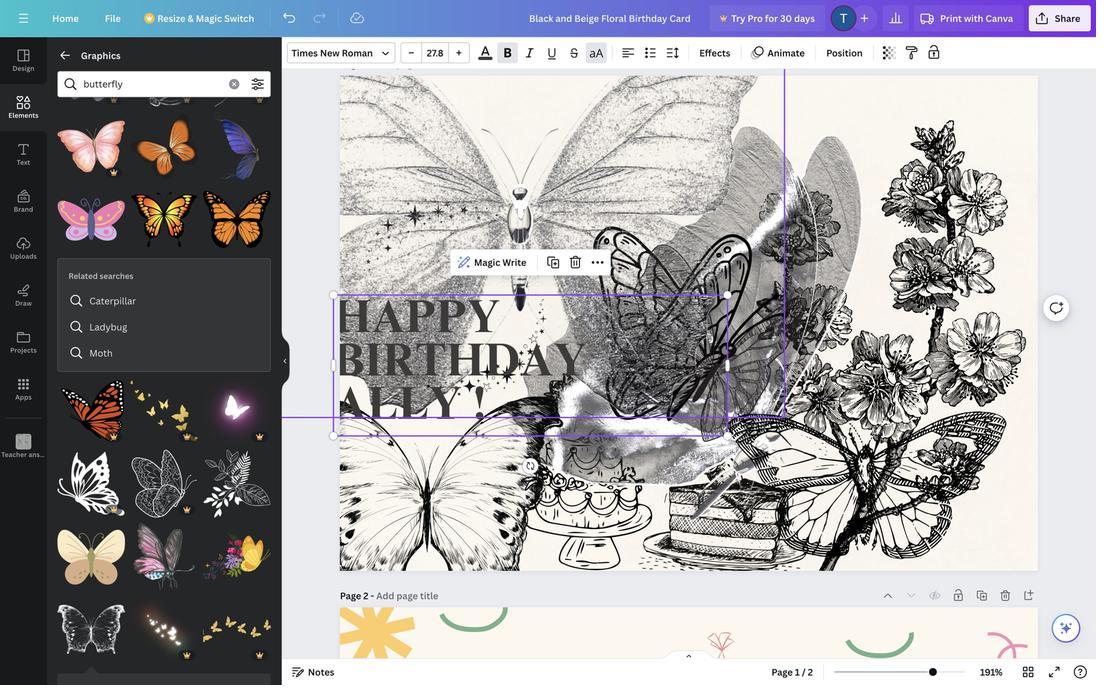 Task type: describe. For each thing, give the bounding box(es) containing it.
ladybug button
[[63, 314, 265, 340]]

page for page 2
[[340, 590, 361, 602]]

for
[[765, 12, 778, 24]]

brand button
[[0, 178, 47, 225]]

animate
[[768, 47, 805, 59]]

Design title text field
[[519, 5, 705, 31]]

projects
[[10, 346, 37, 355]]

magic write button
[[453, 252, 532, 273]]

times new roman button
[[287, 42, 396, 63]]

switch
[[224, 12, 254, 24]]

page 1 -
[[340, 58, 376, 70]]

happy
[[334, 299, 500, 345]]

file button
[[95, 5, 131, 31]]

&
[[188, 12, 194, 24]]

- for page 1 -
[[371, 58, 374, 70]]

position
[[827, 47, 863, 59]]

graphics
[[81, 49, 121, 62]]

1 for /
[[795, 666, 800, 679]]

butterfly admiral image
[[57, 377, 125, 445]]

position button
[[822, 42, 868, 63]]

shimmering butterflies image
[[130, 596, 198, 664]]

related searches list
[[63, 288, 265, 366]]

pink watercolor butterfly image
[[57, 113, 125, 180]]

times
[[292, 47, 318, 59]]

page inside button
[[772, 666, 793, 679]]

1 horizontal spatial magic
[[474, 256, 501, 269]]

yellow butterfly image
[[130, 377, 198, 445]]

191% button
[[971, 662, 1013, 683]]

191%
[[981, 666, 1003, 679]]

animate button
[[747, 42, 811, 63]]

page title text field for page 1 -
[[376, 57, 440, 71]]

watercolor illustration of the blue butterfly image
[[57, 40, 125, 107]]

illustration of butterfly image
[[203, 186, 271, 253]]

write
[[503, 256, 527, 269]]

page for page 1
[[340, 58, 361, 70]]

times new roman
[[292, 47, 373, 59]]

decorative butterfly and flowers image
[[203, 523, 271, 591]]

notes
[[308, 666, 335, 679]]

notes button
[[287, 662, 340, 683]]

try
[[732, 12, 746, 24]]

show pages image
[[658, 650, 721, 661]]

– – number field
[[426, 47, 445, 59]]

elements button
[[0, 84, 47, 131]]

brand
[[14, 205, 33, 214]]

projects button
[[0, 319, 47, 366]]

ally
[[334, 386, 462, 432]]

Search graphics search field
[[84, 72, 221, 97]]

home link
[[42, 5, 89, 31]]

resize & magic switch
[[157, 12, 254, 24]]

- for page 2 -
[[371, 590, 374, 602]]

home
[[52, 12, 79, 24]]



Task type: locate. For each thing, give the bounding box(es) containing it.
text button
[[0, 131, 47, 178]]

file
[[105, 12, 121, 24]]

1 vertical spatial -
[[371, 590, 374, 602]]

/
[[802, 666, 806, 679]]

caterpillar button
[[63, 288, 265, 314]]

3d blue butterfly image
[[203, 113, 271, 180]]

vector image image
[[130, 186, 198, 253]]

resize & magic switch button
[[137, 5, 265, 31]]

#3d3b3a image
[[479, 57, 493, 60], [479, 57, 493, 60]]

uploads button
[[0, 225, 47, 272]]

with
[[965, 12, 984, 24]]

ally !
[[334, 386, 486, 432]]

group
[[57, 40, 125, 107], [130, 40, 198, 107], [203, 40, 271, 107], [401, 42, 470, 63], [57, 105, 125, 180], [130, 105, 198, 180], [203, 105, 271, 180], [57, 178, 125, 253], [130, 178, 198, 253], [203, 178, 271, 253], [57, 369, 125, 445], [130, 369, 198, 445], [203, 369, 271, 445], [57, 442, 125, 518], [130, 442, 198, 518], [203, 442, 271, 518], [57, 515, 125, 591], [130, 515, 198, 591], [203, 523, 271, 591], [130, 596, 198, 664], [203, 596, 271, 664]]

magic inside main menu bar
[[196, 12, 222, 24]]

resize
[[157, 12, 185, 24]]

colorful organic butterfly image
[[57, 186, 125, 253]]

1 page title text field from the top
[[376, 57, 440, 71]]

1 vertical spatial magic
[[474, 256, 501, 269]]

1 vertical spatial 2
[[808, 666, 813, 679]]

1 right the new
[[364, 58, 368, 70]]

1 vertical spatial page title text field
[[376, 589, 440, 603]]

pro
[[748, 12, 763, 24]]

canva assistant image
[[1059, 621, 1074, 636]]

1 left /
[[795, 666, 800, 679]]

1 horizontal spatial 2
[[808, 666, 813, 679]]

0 horizontal spatial magic
[[196, 12, 222, 24]]

0 vertical spatial page
[[340, 58, 361, 70]]

;
[[23, 451, 24, 459]]

answer
[[29, 450, 52, 459]]

magic
[[196, 12, 222, 24], [474, 256, 501, 269]]

page 1 / 2
[[772, 666, 813, 679]]

text
[[17, 158, 30, 167]]

days
[[795, 12, 815, 24]]

uploads
[[10, 252, 37, 261]]

moth button
[[63, 340, 265, 366]]

searches
[[100, 271, 133, 281]]

try pro for 30 days button
[[710, 5, 826, 31]]

main menu bar
[[0, 0, 1097, 37]]

apps
[[15, 393, 32, 402]]

2 inside button
[[808, 666, 813, 679]]

2
[[364, 590, 369, 602], [808, 666, 813, 679]]

print with canva button
[[915, 5, 1024, 31]]

hide image
[[281, 330, 290, 393]]

1 for -
[[364, 58, 368, 70]]

print
[[941, 12, 962, 24]]

Page title text field
[[376, 57, 440, 71], [376, 589, 440, 603]]

related searches
[[69, 271, 133, 281]]

2 page title text field from the top
[[376, 589, 440, 603]]

1 horizontal spatial 1
[[795, 666, 800, 679]]

golden butterfly image
[[203, 596, 271, 664]]

0 vertical spatial -
[[371, 58, 374, 70]]

draw
[[15, 299, 32, 308]]

0 vertical spatial magic
[[196, 12, 222, 24]]

teacher
[[1, 450, 27, 459]]

magic right & at the top of page
[[196, 12, 222, 24]]

share
[[1055, 12, 1081, 24]]

!
[[474, 386, 486, 432]]

page title text field for page 2 -
[[376, 589, 440, 603]]

caterpillar
[[89, 295, 136, 307]]

1 vertical spatial 1
[[795, 666, 800, 679]]

try pro for 30 days
[[732, 12, 815, 24]]

share button
[[1029, 5, 1091, 31]]

0 vertical spatial 1
[[364, 58, 368, 70]]

design
[[12, 64, 35, 73]]

0 vertical spatial page title text field
[[376, 57, 440, 71]]

birthday
[[334, 343, 587, 389]]

illustration of a butterfly image
[[130, 113, 198, 180]]

roman
[[342, 47, 373, 59]]

print with canva
[[941, 12, 1014, 24]]

cottegecore butterfly nature elements image
[[57, 523, 125, 591]]

teacher answer keys
[[1, 450, 68, 459]]

-
[[371, 58, 374, 70], [371, 590, 374, 602]]

butterfly watercolor insect hand painted image
[[130, 523, 198, 591]]

page 2 -
[[340, 590, 376, 602]]

new
[[320, 47, 340, 59]]

page 1 / 2 button
[[767, 662, 819, 683]]

2 vertical spatial page
[[772, 666, 793, 679]]

elements
[[8, 111, 39, 120]]

0 vertical spatial 2
[[364, 590, 369, 602]]

side panel tab list
[[0, 37, 68, 471]]

ladybug
[[89, 321, 127, 333]]

apps button
[[0, 366, 47, 413]]

0 horizontal spatial 2
[[364, 590, 369, 602]]

blur motion butterfly image
[[203, 377, 271, 445]]

page
[[340, 58, 361, 70], [340, 590, 361, 602], [772, 666, 793, 679]]

related
[[69, 271, 98, 281]]

effects button
[[695, 42, 736, 63]]

0 horizontal spatial 1
[[364, 58, 368, 70]]

30
[[781, 12, 792, 24]]

1
[[364, 58, 368, 70], [795, 666, 800, 679]]

1 inside button
[[795, 666, 800, 679]]

magic write
[[474, 256, 527, 269]]

magic left write
[[474, 256, 501, 269]]

keys
[[53, 450, 68, 459]]

design button
[[0, 37, 47, 84]]

canva
[[986, 12, 1014, 24]]

effects
[[700, 47, 731, 59]]

1 vertical spatial page
[[340, 590, 361, 602]]

moth
[[89, 347, 113, 359]]

draw button
[[0, 272, 47, 319]]



Task type: vqa. For each thing, say whether or not it's contained in the screenshot.
Draw button
yes



